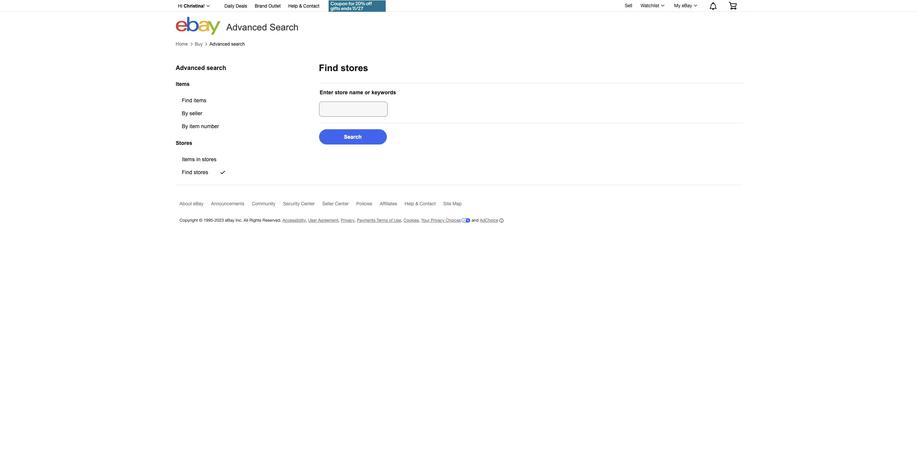 Task type: locate. For each thing, give the bounding box(es) containing it.
help & contact link right the outlet
[[288, 2, 320, 11]]

map
[[453, 202, 462, 207]]

search
[[231, 41, 245, 47], [207, 65, 226, 71]]

1 vertical spatial find
[[182, 98, 192, 104]]

find
[[319, 63, 338, 73], [182, 98, 192, 104], [182, 170, 192, 176]]

by left seller
[[182, 111, 188, 117]]

adchoice link
[[480, 218, 504, 223]]

seller center link
[[322, 202, 356, 210]]

search down the outlet
[[270, 22, 299, 32]]

account navigation
[[174, 0, 742, 13]]

1 vertical spatial search
[[207, 65, 226, 71]]

your shopping cart image
[[728, 2, 737, 10]]

buy
[[195, 41, 203, 47]]

ebay for about ebay
[[193, 202, 203, 207]]

find stores down the in in the top left of the page
[[182, 170, 208, 176]]

search down advanced search
[[231, 41, 245, 47]]

enter
[[320, 90, 333, 96]]

4 , from the left
[[401, 218, 402, 223]]

2 center from the left
[[335, 202, 349, 207]]

center
[[301, 202, 315, 207], [335, 202, 349, 207]]

and
[[472, 218, 479, 223]]

brand outlet link
[[255, 2, 281, 11]]

0 vertical spatial ebay
[[682, 3, 692, 8]]

advanced down buy link
[[176, 65, 205, 71]]

0 horizontal spatial ebay
[[193, 202, 203, 207]]

, left payments
[[355, 218, 356, 223]]

help
[[288, 3, 298, 9], [405, 202, 414, 207]]

0 horizontal spatial search
[[207, 65, 226, 71]]

0 horizontal spatial center
[[301, 202, 315, 207]]

1 horizontal spatial find stores
[[319, 63, 368, 73]]

& right the outlet
[[299, 3, 302, 9]]

, left 'privacy' link
[[339, 218, 340, 223]]

items left the in in the top left of the page
[[182, 157, 195, 163]]

search
[[270, 22, 299, 32], [344, 134, 362, 140]]

advanced
[[226, 22, 267, 32], [210, 41, 230, 47], [176, 65, 205, 71]]

ebay right about
[[193, 202, 203, 207]]

accessibility
[[283, 218, 306, 223]]

stores up name
[[341, 63, 368, 73]]

about
[[180, 202, 192, 207]]

1 vertical spatial help
[[405, 202, 414, 207]]

site map
[[444, 202, 462, 207]]

find down items in stores
[[182, 170, 192, 176]]

sell link
[[622, 3, 636, 8]]

0 vertical spatial find stores
[[319, 63, 368, 73]]

, left your
[[419, 218, 420, 223]]

seller
[[322, 202, 334, 207]]

1 center from the left
[[301, 202, 315, 207]]

find stores up store
[[319, 63, 368, 73]]

, left user
[[306, 218, 307, 223]]

©
[[199, 218, 202, 223]]

center right seller
[[335, 202, 349, 207]]

by
[[182, 111, 188, 117], [182, 123, 188, 130]]

all
[[244, 218, 248, 223]]

1 vertical spatial by
[[182, 123, 188, 130]]

your privacy choices link
[[421, 218, 471, 223]]

by left item
[[182, 123, 188, 130]]

2 horizontal spatial ebay
[[682, 3, 692, 8]]

advanced search right buy link
[[210, 41, 245, 47]]

center right security
[[301, 202, 315, 207]]

1 vertical spatial help & contact link
[[405, 202, 444, 210]]

1 vertical spatial ebay
[[193, 202, 203, 207]]

1 privacy from the left
[[341, 218, 355, 223]]

0 vertical spatial help & contact
[[288, 3, 320, 9]]

& inside account navigation
[[299, 3, 302, 9]]

hi
[[178, 3, 182, 9]]

banner
[[174, 0, 742, 35]]

security center link
[[283, 202, 322, 210]]

ebay right my
[[682, 3, 692, 8]]

find stores
[[319, 63, 368, 73], [182, 170, 208, 176]]

help & contact link inside account navigation
[[288, 2, 320, 11]]

by for by item number
[[182, 123, 188, 130]]

1 vertical spatial items
[[182, 157, 195, 163]]

of
[[389, 218, 393, 223]]

accessibility link
[[283, 218, 306, 223]]

1 horizontal spatial search
[[231, 41, 245, 47]]

1 horizontal spatial contact
[[420, 202, 436, 207]]

advanced down deals
[[226, 22, 267, 32]]

copyright © 1995-2023 ebay inc. all rights reserved. accessibility , user agreement , privacy , payments terms of use , cookies , your privacy choices
[[180, 218, 461, 223]]

1 horizontal spatial help & contact link
[[405, 202, 444, 210]]

advanced search link
[[210, 41, 245, 47]]

hi christina !
[[178, 3, 205, 9]]

help & contact up your
[[405, 202, 436, 207]]

Enter store name or keywords text field
[[319, 102, 388, 117]]

affiliates
[[380, 202, 397, 207]]

0 vertical spatial help & contact link
[[288, 2, 320, 11]]

1 vertical spatial &
[[416, 202, 418, 207]]

5 , from the left
[[419, 218, 420, 223]]

contact
[[303, 3, 320, 9], [420, 202, 436, 207]]

search down advanced search link
[[207, 65, 226, 71]]

announcements
[[211, 202, 244, 207]]

help & contact link up your
[[405, 202, 444, 210]]

help inside account navigation
[[288, 3, 298, 9]]

advanced search down the buy
[[176, 65, 226, 71]]

1 horizontal spatial search
[[344, 134, 362, 140]]

ebay left the inc.
[[225, 218, 235, 223]]

get an extra 20% off image
[[329, 0, 386, 12]]

privacy right your
[[431, 218, 445, 223]]

ebay inside account navigation
[[682, 3, 692, 8]]

help up cookies link
[[405, 202, 414, 207]]

1995-
[[204, 218, 215, 223]]

1 horizontal spatial privacy
[[431, 218, 445, 223]]

0 horizontal spatial find stores
[[182, 170, 208, 176]]

0 horizontal spatial &
[[299, 3, 302, 9]]

ebay for my ebay
[[682, 3, 692, 8]]

daily deals link
[[225, 2, 247, 11]]

search inside 'button'
[[344, 134, 362, 140]]

advanced right the buy
[[210, 41, 230, 47]]

0 horizontal spatial help & contact link
[[288, 2, 320, 11]]

choices
[[446, 218, 461, 223]]

1 vertical spatial search
[[344, 134, 362, 140]]

help & contact link
[[288, 2, 320, 11], [405, 202, 444, 210]]

0 horizontal spatial help & contact
[[288, 3, 320, 9]]

site
[[444, 202, 451, 207]]

1 horizontal spatial center
[[335, 202, 349, 207]]

1 vertical spatial stores
[[202, 157, 217, 163]]

0 horizontal spatial help
[[288, 3, 298, 9]]

privacy
[[341, 218, 355, 223], [431, 218, 445, 223]]

help & contact
[[288, 3, 320, 9], [405, 202, 436, 207]]

home link
[[176, 41, 188, 47]]

,
[[306, 218, 307, 223], [339, 218, 340, 223], [355, 218, 356, 223], [401, 218, 402, 223], [419, 218, 420, 223]]

terms
[[377, 218, 388, 223]]

daily
[[225, 3, 235, 9]]

2 vertical spatial stores
[[194, 170, 208, 176]]

policies link
[[356, 202, 380, 210]]

1 by from the top
[[182, 111, 188, 117]]

items in stores link
[[176, 153, 235, 166]]

find stores link
[[176, 166, 235, 179]]

center for security center
[[301, 202, 315, 207]]

help & contact right the outlet
[[288, 3, 320, 9]]

in
[[196, 157, 201, 163]]

ebay
[[682, 3, 692, 8], [193, 202, 203, 207], [225, 218, 235, 223]]

1 vertical spatial help & contact
[[405, 202, 436, 207]]

0 vertical spatial items
[[176, 81, 190, 87]]

cookies link
[[404, 218, 419, 223]]

0 vertical spatial &
[[299, 3, 302, 9]]

1 vertical spatial contact
[[420, 202, 436, 207]]

user
[[308, 218, 317, 223]]

stores
[[341, 63, 368, 73], [202, 157, 217, 163], [194, 170, 208, 176]]

2 by from the top
[[182, 123, 188, 130]]

seller
[[190, 111, 202, 117]]

, left cookies
[[401, 218, 402, 223]]

affiliates link
[[380, 202, 405, 210]]

2 vertical spatial find
[[182, 170, 192, 176]]

privacy down seller center link
[[341, 218, 355, 223]]

0 vertical spatial contact
[[303, 3, 320, 9]]

contact up your
[[420, 202, 436, 207]]

0 vertical spatial help
[[288, 3, 298, 9]]

1 horizontal spatial ebay
[[225, 218, 235, 223]]

&
[[299, 3, 302, 9], [416, 202, 418, 207]]

deals
[[236, 3, 247, 9]]

0 horizontal spatial search
[[270, 22, 299, 32]]

stores
[[176, 140, 192, 146]]

item
[[190, 123, 200, 130]]

stores right the in in the top left of the page
[[202, 157, 217, 163]]

brand outlet
[[255, 3, 281, 9]]

find left items
[[182, 98, 192, 104]]

by seller
[[182, 111, 202, 117]]

contact right the outlet
[[303, 3, 320, 9]]

items up find items at the top left
[[176, 81, 190, 87]]

2 vertical spatial ebay
[[225, 218, 235, 223]]

center for seller center
[[335, 202, 349, 207]]

0 horizontal spatial privacy
[[341, 218, 355, 223]]

advanced search
[[210, 41, 245, 47], [176, 65, 226, 71]]

stores down items in stores
[[194, 170, 208, 176]]

help right the outlet
[[288, 3, 298, 9]]

1 horizontal spatial help & contact
[[405, 202, 436, 207]]

watchlist
[[641, 3, 660, 8]]

search down enter store name or keywords text box
[[344, 134, 362, 140]]

seller center
[[322, 202, 349, 207]]

0 vertical spatial by
[[182, 111, 188, 117]]

privacy link
[[341, 218, 355, 223]]

items for items
[[176, 81, 190, 87]]

contact inside account navigation
[[303, 3, 320, 9]]

brand
[[255, 3, 267, 9]]

& up cookies link
[[416, 202, 418, 207]]

find up "enter"
[[319, 63, 338, 73]]

0 horizontal spatial contact
[[303, 3, 320, 9]]



Task type: vqa. For each thing, say whether or not it's contained in the screenshot.
if
no



Task type: describe. For each thing, give the bounding box(es) containing it.
policies
[[356, 202, 372, 207]]

enter store name or keywords
[[320, 90, 396, 96]]

2023
[[215, 218, 224, 223]]

items in stores
[[182, 157, 217, 163]]

1 horizontal spatial &
[[416, 202, 418, 207]]

find items
[[182, 98, 206, 104]]

my ebay link
[[670, 1, 701, 10]]

stores inside the items in stores link
[[202, 157, 217, 163]]

and adchoice
[[471, 218, 498, 223]]

items for items in stores
[[182, 157, 195, 163]]

agreement
[[318, 218, 339, 223]]

outlet
[[268, 3, 281, 9]]

banner containing sell
[[174, 0, 742, 35]]

my ebay
[[674, 3, 692, 8]]

adchoice
[[480, 218, 498, 223]]

name
[[349, 90, 363, 96]]

number
[[201, 123, 219, 130]]

use
[[394, 218, 401, 223]]

site map link
[[444, 202, 469, 210]]

2 , from the left
[[339, 218, 340, 223]]

buy link
[[195, 41, 203, 47]]

store
[[335, 90, 348, 96]]

0 vertical spatial advanced
[[226, 22, 267, 32]]

1 vertical spatial find stores
[[182, 170, 208, 176]]

find for find items link
[[182, 98, 192, 104]]

payments terms of use link
[[357, 218, 401, 223]]

items
[[194, 98, 206, 104]]

1 vertical spatial advanced
[[210, 41, 230, 47]]

watchlist link
[[637, 1, 668, 10]]

by item number
[[182, 123, 219, 130]]

inc.
[[236, 218, 243, 223]]

find for find stores link
[[182, 170, 192, 176]]

stores inside find stores link
[[194, 170, 208, 176]]

by seller link
[[176, 107, 237, 120]]

announcements link
[[211, 202, 252, 210]]

0 vertical spatial find
[[319, 63, 338, 73]]

sell
[[625, 3, 632, 8]]

keywords
[[372, 90, 396, 96]]

by for by seller
[[182, 111, 188, 117]]

rights
[[249, 218, 261, 223]]

0 vertical spatial advanced search
[[210, 41, 245, 47]]

about ebay link
[[180, 202, 211, 210]]

about ebay
[[180, 202, 203, 207]]

or
[[365, 90, 370, 96]]

by item number link
[[176, 120, 237, 133]]

search button
[[319, 129, 387, 145]]

reserved.
[[263, 218, 281, 223]]

2 privacy from the left
[[431, 218, 445, 223]]

1 horizontal spatial help
[[405, 202, 414, 207]]

0 vertical spatial search
[[231, 41, 245, 47]]

copyright
[[180, 218, 198, 223]]

payments
[[357, 218, 376, 223]]

0 vertical spatial stores
[[341, 63, 368, 73]]

help & contact inside account navigation
[[288, 3, 320, 9]]

find items link
[[176, 94, 237, 107]]

3 , from the left
[[355, 218, 356, 223]]

community link
[[252, 202, 283, 210]]

cookies
[[404, 218, 419, 223]]

2 vertical spatial advanced
[[176, 65, 205, 71]]

advanced search
[[226, 22, 299, 32]]

my
[[674, 3, 681, 8]]

0 vertical spatial search
[[270, 22, 299, 32]]

home
[[176, 41, 188, 47]]

daily deals
[[225, 3, 247, 9]]

community
[[252, 202, 276, 207]]

security center
[[283, 202, 315, 207]]

1 , from the left
[[306, 218, 307, 223]]

1 vertical spatial advanced search
[[176, 65, 226, 71]]

user agreement link
[[308, 218, 339, 223]]

christina
[[184, 3, 203, 9]]

your
[[421, 218, 430, 223]]

security
[[283, 202, 300, 207]]

!
[[203, 3, 205, 9]]



